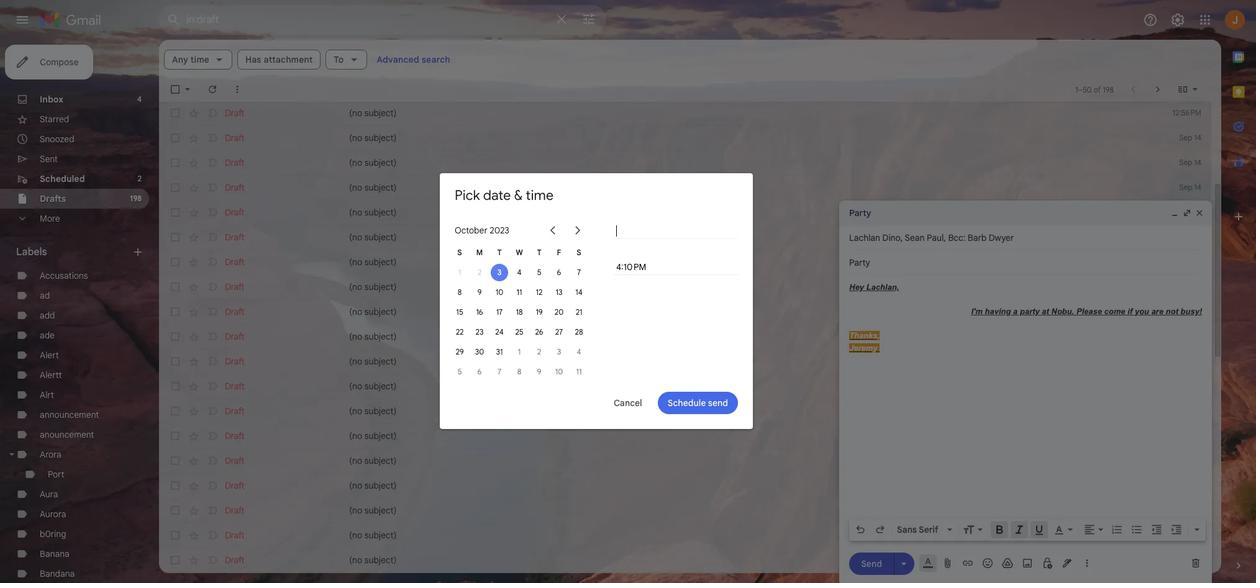 Task type: vqa. For each thing, say whether or not it's contained in the screenshot.
3rd 14 from the top of the page
yes



Task type: locate. For each thing, give the bounding box(es) containing it.
14 subject) from the top
[[365, 431, 397, 442]]

(no for 2nd row from the bottom of the main content containing has attachment
[[349, 555, 362, 566]]

18 (no subject) from the top
[[349, 530, 397, 541]]

not important switch for 12th row from the bottom of the main content containing has attachment
[[206, 306, 219, 318]]

bandana
[[40, 569, 75, 580]]

main content
[[159, 40, 1222, 584]]

7 not important switch from the top
[[206, 256, 219, 269]]

1 t from the left
[[497, 248, 502, 257]]

f column header
[[549, 243, 569, 263]]

1 cell from the top
[[1167, 231, 1212, 244]]

(no for 12th row from the bottom of the main content containing has attachment
[[349, 306, 362, 318]]

15 draft from the top
[[225, 456, 245, 467]]

1 (no subject) link from the top
[[349, 107, 1144, 119]]

draft for seventh row
[[225, 257, 245, 268]]

10 row from the top
[[159, 324, 1212, 349]]

1 horizontal spatial t column header
[[530, 243, 549, 263]]

draft for 12th row from the top
[[225, 381, 245, 392]]

9 (no from the top
[[349, 306, 362, 318]]

arora
[[40, 449, 61, 461]]

5 (no subject) from the top
[[349, 207, 397, 218]]

14 (no subject) from the top
[[349, 431, 397, 442]]

5 (no subject) link from the top
[[349, 206, 1144, 219]]

sep 14
[[1180, 133, 1202, 142], [1180, 158, 1202, 167], [1180, 183, 1202, 192], [1180, 208, 1202, 217], [1180, 307, 1202, 316], [1180, 531, 1202, 540], [1180, 556, 1202, 565]]

starred
[[40, 114, 69, 125]]

20 row from the top
[[159, 573, 1212, 584]]

draft for 8th row from the bottom of the main content containing has attachment
[[225, 406, 245, 417]]

announcement
[[40, 410, 99, 421]]

18 draft from the top
[[225, 530, 245, 541]]

(no subject) for (no subject) link corresponding to seventh row
[[349, 257, 397, 268]]

15 (no subject) from the top
[[349, 456, 397, 467]]

(no subject)
[[349, 108, 397, 119], [349, 132, 397, 144], [349, 157, 397, 168], [349, 182, 397, 193], [349, 207, 397, 218], [349, 232, 397, 243], [349, 257, 397, 268], [349, 282, 397, 293], [349, 306, 397, 318], [349, 331, 397, 342], [349, 356, 397, 367], [349, 381, 397, 392], [349, 406, 397, 417], [349, 431, 397, 442], [349, 456, 397, 467], [349, 480, 397, 492], [349, 505, 397, 516], [349, 530, 397, 541], [349, 555, 397, 566]]

anouncement link
[[40, 429, 94, 441]]

(no for seventh row
[[349, 257, 362, 268]]

(no subject) link for 13th row from the bottom of the main content containing has attachment
[[349, 281, 1144, 293]]

7 14 from the top
[[1195, 556, 1202, 565]]

Time field
[[615, 260, 737, 274]]

0 horizontal spatial s
[[458, 248, 462, 257]]

more
[[40, 213, 60, 224]]

18 (no subject) link from the top
[[349, 530, 1144, 542]]

13 (no subject) from the top
[[349, 406, 397, 417]]

1 sep 14 from the top
[[1180, 133, 1202, 142]]

3 sep 14 from the top
[[1180, 183, 1202, 192]]

None search field
[[159, 5, 607, 35]]

draft for 20th row from the bottom of the main content containing has attachment
[[225, 108, 245, 119]]

b0ring link
[[40, 529, 66, 540]]

banana link
[[40, 549, 70, 560]]

cancel
[[614, 397, 642, 409]]

draft for 2nd row from the bottom of the main content containing has attachment
[[225, 555, 245, 566]]

6 subject) from the top
[[365, 232, 397, 243]]

8 not important switch from the top
[[206, 281, 219, 293]]

7 sep from the top
[[1180, 556, 1193, 565]]

draft
[[225, 108, 245, 119], [225, 132, 245, 144], [225, 157, 245, 168], [225, 182, 245, 193], [225, 207, 245, 218], [225, 232, 245, 243], [225, 257, 245, 268], [225, 282, 245, 293], [225, 306, 245, 318], [225, 331, 245, 342], [225, 356, 245, 367], [225, 381, 245, 392], [225, 406, 245, 417], [225, 431, 245, 442], [225, 456, 245, 467], [225, 480, 245, 492], [225, 505, 245, 516], [225, 530, 245, 541], [225, 555, 245, 566]]

(no for 19th row from the bottom of the main content containing has attachment
[[349, 132, 362, 144]]

pick date & time
[[455, 187, 554, 204]]

2 (no subject) link from the top
[[349, 132, 1144, 144]]

october 2023
[[455, 225, 510, 236]]

cell for sixth row from the bottom
[[1167, 455, 1212, 467]]

(no for fourth row
[[349, 182, 362, 193]]

subject) for fourth row's (no subject) link
[[365, 182, 397, 193]]

s
[[458, 248, 462, 257], [577, 248, 582, 257]]

(no subject) link for seventh row from the bottom of the main content containing has attachment
[[349, 430, 1144, 443]]

8 subject) from the top
[[365, 282, 397, 293]]

(no subject) link
[[349, 107, 1144, 119], [349, 132, 1144, 144], [349, 157, 1144, 169], [349, 181, 1144, 194], [349, 206, 1144, 219], [349, 231, 1144, 244], [349, 256, 1144, 269], [349, 281, 1144, 293], [349, 306, 1144, 318], [349, 331, 1144, 343], [349, 356, 1144, 368], [349, 380, 1144, 393], [349, 405, 1144, 418], [349, 430, 1144, 443], [349, 455, 1144, 467], [349, 480, 1144, 492], [349, 505, 1144, 517], [349, 530, 1144, 542], [349, 554, 1144, 567]]

(no subject) for 11th row (no subject) link
[[349, 356, 397, 367]]

(no subject) link for 15th row from the bottom
[[349, 231, 1144, 244]]

2023
[[490, 225, 510, 236]]

(no subject) for (no subject) link corresponding to seventh row from the bottom of the main content containing has attachment
[[349, 431, 397, 442]]

arora link
[[40, 449, 61, 461]]

17 (no from the top
[[349, 505, 362, 516]]

t
[[497, 248, 502, 257], [537, 248, 542, 257]]

5 subject) from the top
[[365, 207, 397, 218]]

grid containing s
[[450, 243, 589, 382]]

6 (no subject) link from the top
[[349, 231, 1144, 244]]

t left w
[[497, 248, 502, 257]]

refresh image
[[206, 83, 219, 96]]

1 14 from the top
[[1195, 133, 1202, 142]]

4 subject) from the top
[[365, 182, 397, 193]]

(no for 20th row from the bottom of the main content containing has attachment
[[349, 108, 362, 119]]

12 subject) from the top
[[365, 381, 397, 392]]

not important switch for 18th row from the bottom
[[206, 157, 219, 169]]

(no for 18th row from the bottom
[[349, 157, 362, 168]]

10 draft from the top
[[225, 331, 245, 342]]

grid
[[450, 243, 589, 382]]

starred link
[[40, 114, 69, 125]]

15 not important switch from the top
[[206, 455, 219, 467]]

0 horizontal spatial s column header
[[450, 243, 470, 263]]

1 horizontal spatial t
[[537, 248, 542, 257]]

sep
[[1180, 133, 1193, 142], [1180, 158, 1193, 167], [1180, 183, 1193, 192], [1180, 208, 1193, 217], [1180, 307, 1193, 316], [1180, 531, 1193, 540], [1180, 556, 1193, 565]]

cell for 8th row from the bottom of the main content containing has attachment
[[1167, 405, 1212, 418]]

search
[[422, 54, 451, 65]]

(no subject) for fourth row's (no subject) link
[[349, 182, 397, 193]]

cell
[[1167, 231, 1212, 244], [1167, 256, 1212, 269], [1167, 281, 1212, 293], [1167, 331, 1212, 343], [1167, 356, 1212, 368], [1167, 380, 1212, 393], [1167, 405, 1212, 418], [1167, 430, 1212, 443], [1167, 455, 1212, 467], [1167, 480, 1212, 492]]

3 draft from the top
[[225, 157, 245, 168]]

s column header
[[450, 243, 470, 263], [569, 243, 589, 263]]

12 row from the top
[[159, 374, 1212, 399]]

not important switch for 11th row
[[206, 356, 219, 368]]

draft for 11th row
[[225, 356, 245, 367]]

subject) for (no subject) link associated with 12th row from the bottom of the main content containing has attachment
[[365, 306, 397, 318]]

port link
[[48, 469, 64, 480]]

(no for seventh row from the bottom of the main content containing has attachment
[[349, 431, 362, 442]]

schedule send button
[[658, 392, 738, 415]]

16 (no subject) from the top
[[349, 480, 397, 492]]

subject) for (no subject) link corresponding to sixth row from the bottom
[[365, 456, 397, 467]]

not important switch for fifth row
[[206, 206, 219, 219]]

m column header
[[470, 243, 490, 263]]

8 (no subject) link from the top
[[349, 281, 1144, 293]]

main menu image
[[15, 12, 30, 27]]

14
[[1195, 133, 1202, 142], [1195, 158, 1202, 167], [1195, 183, 1202, 192], [1195, 208, 1202, 217], [1195, 307, 1202, 316], [1195, 531, 1202, 540], [1195, 556, 1202, 565]]

15 (no subject) link from the top
[[349, 455, 1144, 467]]

19 not important switch from the top
[[206, 554, 219, 567]]

cell for 15th row from the bottom
[[1167, 231, 1212, 244]]

subject) for (no subject) link related to 17th row from the top of the main content containing has attachment
[[365, 505, 397, 516]]

subject) for 11th row from the bottom's (no subject) link
[[365, 331, 397, 342]]

&
[[514, 187, 523, 204]]

11 (no subject) from the top
[[349, 356, 397, 367]]

s right the f on the left
[[577, 248, 582, 257]]

1 subject) from the top
[[365, 108, 397, 119]]

11 draft from the top
[[225, 356, 245, 367]]

1 horizontal spatial s
[[577, 248, 582, 257]]

accusations
[[40, 270, 88, 282]]

6 not important switch from the top
[[206, 231, 219, 244]]

16 not important switch from the top
[[206, 480, 219, 492]]

(no subject) link for fifth row
[[349, 206, 1144, 219]]

6 (no from the top
[[349, 232, 362, 243]]

6 cell from the top
[[1167, 380, 1212, 393]]

19 (no from the top
[[349, 555, 362, 566]]

2 subject) from the top
[[365, 132, 397, 144]]

(no subject) link for 12th row from the top
[[349, 380, 1144, 393]]

banana
[[40, 549, 70, 560]]

sent
[[40, 154, 58, 165]]

(no for 11th row
[[349, 356, 362, 367]]

12 (no from the top
[[349, 381, 362, 392]]

5 not important switch from the top
[[206, 206, 219, 219]]

(no subject) link for 2nd row from the bottom of the main content containing has attachment
[[349, 554, 1144, 567]]

not important switch for 8th row from the bottom of the main content containing has attachment
[[206, 405, 219, 418]]

not important switch for 15th row from the bottom
[[206, 231, 219, 244]]

13 draft from the top
[[225, 406, 245, 417]]

7 cell from the top
[[1167, 405, 1212, 418]]

thu, sep 14, 2023, 2:12 pm element
[[1180, 505, 1202, 517]]

4 cell from the top
[[1167, 331, 1212, 343]]

not important switch for 20th row from the bottom of the main content containing has attachment
[[206, 107, 219, 119]]

12 (no subject) link from the top
[[349, 380, 1144, 393]]

cell for 13th row from the bottom of the main content containing has attachment
[[1167, 281, 1212, 293]]

16 (no subject) link from the top
[[349, 480, 1144, 492]]

19 draft from the top
[[225, 555, 245, 566]]

draft for 12th row from the bottom of the main content containing has attachment
[[225, 306, 245, 318]]

t column header
[[490, 243, 510, 263], [530, 243, 549, 263]]

3 cell from the top
[[1167, 281, 1212, 293]]

draft for 19th row from the bottom of the main content containing has attachment
[[225, 132, 245, 144]]

labels
[[16, 246, 47, 259]]

6 (no subject) from the top
[[349, 232, 397, 243]]

2 (no from the top
[[349, 132, 362, 144]]

14 not important switch from the top
[[206, 430, 219, 443]]

not important switch for third row from the bottom
[[206, 530, 219, 542]]

sep for 18th row from the bottom
[[1180, 158, 1193, 167]]

6 14 from the top
[[1195, 531, 1202, 540]]

(no subject) for 18th row from the bottom's (no subject) link
[[349, 157, 397, 168]]

1 sep from the top
[[1180, 133, 1193, 142]]

6 draft from the top
[[225, 232, 245, 243]]

w column header
[[510, 243, 530, 263]]

17 (no subject) link from the top
[[349, 505, 1144, 517]]

2 sep 14 from the top
[[1180, 158, 1202, 167]]

subject)
[[365, 108, 397, 119], [365, 132, 397, 144], [365, 157, 397, 168], [365, 182, 397, 193], [365, 207, 397, 218], [365, 232, 397, 243], [365, 257, 397, 268], [365, 282, 397, 293], [365, 306, 397, 318], [365, 331, 397, 342], [365, 356, 397, 367], [365, 381, 397, 392], [365, 406, 397, 417], [365, 431, 397, 442], [365, 456, 397, 467], [365, 480, 397, 492], [365, 505, 397, 516], [365, 530, 397, 541], [365, 555, 397, 566]]

drafts
[[40, 193, 66, 204]]

clear search image
[[549, 7, 574, 32]]

subject) for (no subject) link associated with 15th row from the bottom
[[365, 232, 397, 243]]

2 (no subject) from the top
[[349, 132, 397, 144]]

(no subject) for (no subject) link corresponding to 2nd row from the bottom of the main content containing has attachment
[[349, 555, 397, 566]]

subject) for (no subject) link corresponding to 20th row from the bottom of the main content containing has attachment
[[365, 108, 397, 119]]

sep 14 for 18th row from the bottom
[[1180, 158, 1202, 167]]

advanced search options image
[[577, 7, 602, 32]]

subject) for 18th row from the bottom's (no subject) link
[[365, 157, 397, 168]]

s column header right the f on the left
[[569, 243, 589, 263]]

(no
[[349, 108, 362, 119], [349, 132, 362, 144], [349, 157, 362, 168], [349, 182, 362, 193], [349, 207, 362, 218], [349, 232, 362, 243], [349, 257, 362, 268], [349, 282, 362, 293], [349, 306, 362, 318], [349, 331, 362, 342], [349, 356, 362, 367], [349, 381, 362, 392], [349, 406, 362, 417], [349, 431, 362, 442], [349, 456, 362, 467], [349, 480, 362, 492], [349, 505, 362, 516], [349, 530, 362, 541], [349, 555, 362, 566]]

draft for 17th row from the top of the main content containing has attachment
[[225, 505, 245, 516]]

main content containing has attachment
[[159, 40, 1222, 584]]

s column header left m
[[450, 243, 470, 263]]

draft for sixth row from the bottom
[[225, 456, 245, 467]]

10 (no subject) from the top
[[349, 331, 397, 342]]

16 subject) from the top
[[365, 480, 397, 492]]

8 (no subject) from the top
[[349, 282, 397, 293]]

18 not important switch from the top
[[206, 530, 219, 542]]

not important switch
[[206, 107, 219, 119], [206, 132, 219, 144], [206, 157, 219, 169], [206, 181, 219, 194], [206, 206, 219, 219], [206, 231, 219, 244], [206, 256, 219, 269], [206, 281, 219, 293], [206, 306, 219, 318], [206, 331, 219, 343], [206, 356, 219, 368], [206, 380, 219, 393], [206, 405, 219, 418], [206, 430, 219, 443], [206, 455, 219, 467], [206, 480, 219, 492], [206, 505, 219, 517], [206, 530, 219, 542], [206, 554, 219, 567]]

9 (no subject) from the top
[[349, 306, 397, 318]]

ade link
[[40, 330, 55, 341]]

14 draft from the top
[[225, 431, 245, 442]]

(no for 15th row from the bottom
[[349, 232, 362, 243]]

s left m
[[458, 248, 462, 257]]

has
[[246, 54, 261, 65]]

5 sep from the top
[[1180, 307, 1193, 316]]

aura
[[40, 489, 58, 500]]

t right w
[[537, 248, 542, 257]]

13 not important switch from the top
[[206, 405, 219, 418]]

tab list
[[1222, 40, 1257, 539]]

(no subject) link for 8th row from the bottom of the main content containing has attachment
[[349, 405, 1144, 418]]

sep 14 for third row from the bottom
[[1180, 531, 1202, 540]]

t column header left the f on the left
[[530, 243, 549, 263]]

0 horizontal spatial t column header
[[490, 243, 510, 263]]

scheduled
[[40, 173, 85, 185]]

1 not important switch from the top
[[206, 107, 219, 119]]

t column header right m
[[490, 243, 510, 263]]

1 (no from the top
[[349, 108, 362, 119]]

3 (no subject) from the top
[[349, 157, 397, 168]]

settings image
[[1171, 12, 1186, 27]]

16 (no from the top
[[349, 480, 362, 492]]

cell for seventh row
[[1167, 256, 1212, 269]]

(no subject) link for 11th row from the bottom
[[349, 331, 1144, 343]]

5 sep 14 from the top
[[1180, 307, 1202, 316]]

15 (no from the top
[[349, 456, 362, 467]]

198
[[130, 194, 142, 203]]

0 horizontal spatial t
[[497, 248, 502, 257]]

draft for fourth row
[[225, 182, 245, 193]]

has attachment button
[[237, 50, 321, 70]]

anouncement
[[40, 429, 94, 441]]

subject) for 8th row from the bottom of the main content containing has attachment's (no subject) link
[[365, 406, 397, 417]]

not important switch for 19th row from the bottom of the main content containing has attachment
[[206, 132, 219, 144]]

9 cell from the top
[[1167, 455, 1212, 467]]

snoozed link
[[40, 134, 74, 145]]

7 draft from the top
[[225, 257, 245, 268]]

2
[[138, 174, 142, 183]]

sep for fourth row
[[1180, 183, 1193, 192]]

attachment
[[264, 54, 313, 65]]

3 (no from the top
[[349, 157, 362, 168]]

1 horizontal spatial s column header
[[569, 243, 589, 263]]

(no subject) for (no subject) link corresponding to 12th row from the top
[[349, 381, 397, 392]]

1 draft from the top
[[225, 108, 245, 119]]

19 (no subject) from the top
[[349, 555, 397, 566]]

14 row from the top
[[159, 424, 1212, 449]]

2 t from the left
[[537, 248, 542, 257]]

ad
[[40, 290, 50, 301]]

12 (no subject) from the top
[[349, 381, 397, 392]]

alertt link
[[40, 370, 62, 381]]

18 (no from the top
[[349, 530, 362, 541]]

1 s from the left
[[458, 248, 462, 257]]

compose
[[40, 57, 79, 68]]

7 (no subject) from the top
[[349, 257, 397, 268]]

row
[[159, 101, 1212, 126], [159, 126, 1212, 150], [159, 150, 1212, 175], [159, 175, 1212, 200], [159, 200, 1212, 225], [159, 225, 1212, 250], [159, 250, 1212, 275], [159, 275, 1212, 300], [159, 300, 1212, 324], [159, 324, 1212, 349], [159, 349, 1212, 374], [159, 374, 1212, 399], [159, 399, 1212, 424], [159, 424, 1212, 449], [159, 449, 1212, 474], [159, 474, 1212, 498], [159, 498, 1212, 523], [159, 523, 1212, 548], [159, 548, 1212, 573], [159, 573, 1212, 584]]

alert link
[[40, 350, 59, 361]]

2 not important switch from the top
[[206, 132, 219, 144]]

subject) for 19th row from the bottom of the main content containing has attachment's (no subject) link
[[365, 132, 397, 144]]



Task type: describe. For each thing, give the bounding box(es) containing it.
not important switch for 2nd row from the bottom of the main content containing has attachment
[[206, 554, 219, 567]]

schedule
[[668, 397, 706, 409]]

draft for seventh row from the bottom of the main content containing has attachment
[[225, 431, 245, 442]]

(no for 13th row from the bottom of the main content containing has attachment
[[349, 282, 362, 293]]

alert
[[40, 350, 59, 361]]

add link
[[40, 310, 55, 321]]

subject) for fifth row (no subject) link
[[365, 207, 397, 218]]

(no subject) for 8th row from the bottom of the main content containing has attachment's (no subject) link
[[349, 406, 397, 417]]

alrt
[[40, 390, 54, 401]]

cell for 12th row from the top
[[1167, 380, 1212, 393]]

t for second t column header from left
[[537, 248, 542, 257]]

pick
[[455, 187, 480, 204]]

sent link
[[40, 154, 58, 165]]

inbox
[[40, 94, 63, 105]]

(no subject) link for third row from the bottom
[[349, 530, 1144, 542]]

5 14 from the top
[[1195, 307, 1202, 316]]

not important switch for 17th row from the top of the main content containing has attachment
[[206, 505, 219, 517]]

(no subject) link for sixth row from the bottom
[[349, 455, 1144, 467]]

sep for 12th row from the bottom of the main content containing has attachment
[[1180, 307, 1193, 316]]

add
[[40, 310, 55, 321]]

(no subject) link for 19th row from the bottom of the main content containing has attachment
[[349, 132, 1144, 144]]

draft for 18th row from the bottom
[[225, 157, 245, 168]]

time
[[526, 187, 554, 204]]

(no for 12th row from the top
[[349, 381, 362, 392]]

(no subject) for (no subject) link related to 13th row from the bottom of the main content containing has attachment
[[349, 282, 397, 293]]

labels heading
[[16, 246, 132, 259]]

older image
[[1152, 83, 1165, 96]]

(no subject) for 11th row from the bottom's (no subject) link
[[349, 331, 397, 342]]

subject) for (no subject) link corresponding to 5th row from the bottom of the main content containing has attachment
[[365, 480, 397, 492]]

2 s column header from the left
[[569, 243, 589, 263]]

(no for fifth row
[[349, 207, 362, 218]]

sep for 19th row from the bottom of the main content containing has attachment
[[1180, 133, 1193, 142]]

(no subject) for (no subject) link related to third row from the bottom
[[349, 530, 397, 541]]

17 row from the top
[[159, 498, 1212, 523]]

alrt link
[[40, 390, 54, 401]]

alertt
[[40, 370, 62, 381]]

labels navigation
[[0, 40, 159, 584]]

(no for 11th row from the bottom
[[349, 331, 362, 342]]

8 row from the top
[[159, 275, 1212, 300]]

cell for 5th row from the bottom of the main content containing has attachment
[[1167, 480, 1212, 492]]

draft for 5th row from the bottom of the main content containing has attachment
[[225, 480, 245, 492]]

(no for sixth row from the bottom
[[349, 456, 362, 467]]

advanced search
[[377, 54, 451, 65]]

3 14 from the top
[[1195, 183, 1202, 192]]

subject) for (no subject) link related to third row from the bottom
[[365, 530, 397, 541]]

drafts link
[[40, 193, 66, 204]]

toggle split pane mode image
[[1177, 83, 1190, 96]]

5 row from the top
[[159, 200, 1212, 225]]

schedule send
[[668, 397, 728, 409]]

Date field
[[615, 224, 737, 238]]

1 t column header from the left
[[490, 243, 510, 263]]

(no subject) for 19th row from the bottom of the main content containing has attachment's (no subject) link
[[349, 132, 397, 144]]

advanced
[[377, 54, 419, 65]]

pick date & time dialog
[[440, 173, 753, 429]]

3 row from the top
[[159, 150, 1212, 175]]

t for 1st t column header from left
[[497, 248, 502, 257]]

(no subject) link for 20th row from the bottom of the main content containing has attachment
[[349, 107, 1144, 119]]

subject) for (no subject) link corresponding to 12th row from the top
[[365, 381, 397, 392]]

draft for 15th row from the bottom
[[225, 232, 245, 243]]

not important switch for 11th row from the bottom
[[206, 331, 219, 343]]

has attachment
[[246, 54, 313, 65]]

ade
[[40, 330, 55, 341]]

9 row from the top
[[159, 300, 1212, 324]]

11 row from the top
[[159, 349, 1212, 374]]

october
[[455, 225, 488, 236]]

sep 14 for 19th row from the bottom of the main content containing has attachment
[[1180, 133, 1202, 142]]

13 row from the top
[[159, 399, 1212, 424]]

(no for 17th row from the top of the main content containing has attachment
[[349, 505, 362, 516]]

2 row from the top
[[159, 126, 1212, 150]]

4 sep 14 from the top
[[1180, 208, 1202, 217]]

(no subject) for (no subject) link corresponding to sixth row from the bottom
[[349, 456, 397, 467]]

accusations link
[[40, 270, 88, 282]]

port
[[48, 469, 64, 480]]

(no subject) link for 11th row
[[349, 356, 1144, 368]]

19 row from the top
[[159, 548, 1212, 573]]

7 sep 14 from the top
[[1180, 556, 1202, 565]]

4 14 from the top
[[1195, 208, 1202, 217]]

2 t column header from the left
[[530, 243, 549, 263]]

2 s from the left
[[577, 248, 582, 257]]

16 row from the top
[[159, 474, 1212, 498]]

(no subject) link for fourth row
[[349, 181, 1144, 194]]

(no subject) for (no subject) link associated with 12th row from the bottom of the main content containing has attachment
[[349, 306, 397, 318]]

4 row from the top
[[159, 175, 1212, 200]]

18 row from the top
[[159, 523, 1212, 548]]

not important switch for fourth row
[[206, 181, 219, 194]]

cell for seventh row from the bottom of the main content containing has attachment
[[1167, 430, 1212, 443]]

(no subject) link for seventh row
[[349, 256, 1144, 269]]

not important switch for seventh row
[[206, 256, 219, 269]]

15 row from the top
[[159, 449, 1212, 474]]

cell for 11th row
[[1167, 356, 1212, 368]]

subject) for (no subject) link corresponding to 2nd row from the bottom of the main content containing has attachment
[[365, 555, 397, 566]]

more button
[[0, 209, 149, 229]]

aurora
[[40, 509, 66, 520]]

1 s column header from the left
[[450, 243, 470, 263]]

7 row from the top
[[159, 250, 1212, 275]]

date
[[483, 187, 511, 204]]

(no subject) for (no subject) link associated with 15th row from the bottom
[[349, 232, 397, 243]]

not important switch for 13th row from the bottom of the main content containing has attachment
[[206, 281, 219, 293]]

subject) for 11th row (no subject) link
[[365, 356, 397, 367]]

advanced search button
[[372, 48, 456, 71]]

inbox link
[[40, 94, 63, 105]]

subject) for (no subject) link related to 13th row from the bottom of the main content containing has attachment
[[365, 282, 397, 293]]

b0ring
[[40, 529, 66, 540]]

draft for 11th row from the bottom
[[225, 331, 245, 342]]

october 2023 row
[[450, 218, 589, 243]]

1 row from the top
[[159, 101, 1212, 126]]

2 14 from the top
[[1195, 158, 1202, 167]]

(no subject) link for 17th row from the top of the main content containing has attachment
[[349, 505, 1144, 517]]

(no for 5th row from the bottom of the main content containing has attachment
[[349, 480, 362, 492]]

12:56 pm
[[1173, 108, 1202, 117]]

4
[[137, 94, 142, 104]]

aura link
[[40, 489, 58, 500]]

cancel button
[[603, 392, 653, 415]]

subject) for (no subject) link corresponding to seventh row from the bottom of the main content containing has attachment
[[365, 431, 397, 442]]

6 row from the top
[[159, 225, 1212, 250]]

ad link
[[40, 290, 50, 301]]

bandana link
[[40, 569, 75, 580]]

grid inside the pick date & time "dialog"
[[450, 243, 589, 382]]

m
[[477, 248, 483, 257]]

(no for third row from the bottom
[[349, 530, 362, 541]]

(no subject) link for 5th row from the bottom of the main content containing has attachment
[[349, 480, 1144, 492]]

draft for 13th row from the bottom of the main content containing has attachment
[[225, 282, 245, 293]]

scheduled link
[[40, 173, 85, 185]]

not important switch for seventh row from the bottom of the main content containing has attachment
[[206, 430, 219, 443]]

send
[[708, 397, 728, 409]]

pick date & time heading
[[455, 187, 554, 204]]

w
[[516, 248, 523, 257]]

search mail image
[[163, 9, 185, 31]]

not important switch for 5th row from the bottom of the main content containing has attachment
[[206, 480, 219, 492]]

sep 14 for 12th row from the bottom of the main content containing has attachment
[[1180, 307, 1202, 316]]

(no subject) link for 18th row from the bottom
[[349, 157, 1144, 169]]

f
[[557, 248, 561, 257]]

aurora link
[[40, 509, 66, 520]]

snoozed
[[40, 134, 74, 145]]

announcement link
[[40, 410, 99, 421]]

sep for third row from the bottom
[[1180, 531, 1193, 540]]

compose button
[[5, 45, 94, 80]]

4 sep from the top
[[1180, 208, 1193, 217]]



